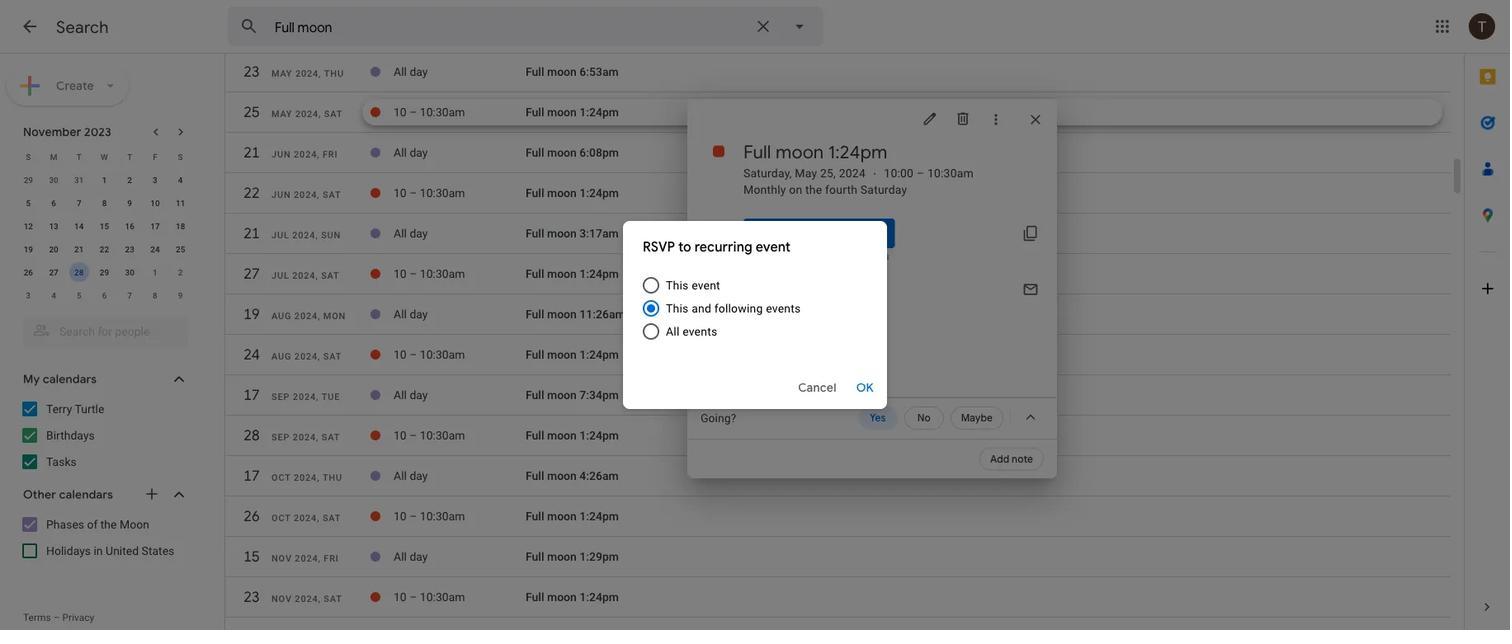 Task type: vqa. For each thing, say whether or not it's contained in the screenshot.


Task type: describe. For each thing, give the bounding box(es) containing it.
meet.google.com/bkr-
[[744, 251, 847, 263]]

13
[[49, 221, 58, 231]]

recurring
[[695, 239, 753, 256]]

yes,
[[752, 292, 770, 304]]

0 vertical spatial 5
[[26, 198, 31, 208]]

cancel
[[798, 381, 837, 395]]

moon for oct 2024 , sat
[[547, 510, 577, 524]]

full for may 2024 , thu
[[526, 65, 544, 79]]

of
[[87, 518, 98, 532]]

other calendars list
[[3, 512, 205, 565]]

0 vertical spatial 2
[[127, 175, 132, 185]]

27 for 27 "link"
[[243, 265, 259, 284]]

ok button
[[850, 373, 881, 403]]

2023
[[84, 125, 111, 140]]

10 element
[[145, 193, 165, 213]]

10:30am inside full moon 1:24pm saturday, may 25, 2024 ⋅ 10:00 – 10:30am monthly on the fourth saturday
[[928, 166, 974, 180]]

tue
[[322, 392, 340, 402]]

rsvp to recurring event dialog
[[623, 221, 887, 409]]

row containing 29
[[16, 168, 193, 192]]

10 – 10:30am for 23
[[394, 591, 465, 604]]

– for 22
[[410, 186, 417, 200]]

jun 2024 , fri
[[272, 149, 338, 160]]

states
[[142, 544, 174, 558]]

my
[[23, 372, 40, 387]]

full moon 6:08pm button
[[526, 146, 619, 160]]

31
[[74, 175, 84, 185]]

1 vertical spatial events
[[683, 325, 718, 339]]

full for oct 2024 , thu
[[526, 470, 544, 483]]

24 element
[[145, 239, 165, 259]]

18 element
[[171, 216, 190, 236]]

full for sep 2024 , tue
[[526, 389, 544, 402]]

25 link
[[237, 97, 267, 127]]

16 element
[[120, 216, 140, 236]]

terry inside 'my calendars' list
[[46, 402, 72, 416]]

30 for the 30 element
[[125, 267, 134, 277]]

awaiting
[[781, 292, 821, 304]]

0 horizontal spatial event
[[692, 279, 721, 292]]

11
[[176, 198, 185, 208]]

10 – 10:30am for 22
[[394, 186, 465, 200]]

1 vertical spatial 6
[[102, 291, 107, 300]]

25 element
[[171, 239, 190, 259]]

sep 2024 , tue
[[272, 392, 340, 402]]

jun 2024 , sat
[[272, 190, 341, 200]]

all for full moon 6:08pm
[[394, 146, 407, 160]]

all for full moon 7:34pm
[[394, 389, 407, 402]]

no button
[[905, 407, 944, 430]]

full moon 1:24pm button for 28
[[526, 429, 619, 443]]

1:24pm for 27
[[580, 267, 619, 281]]

moon
[[120, 518, 149, 532]]

10 – 10:30am cell for 22
[[394, 180, 526, 206]]

bwu
[[870, 251, 890, 263]]

terms – privacy
[[23, 613, 94, 624]]

rsvp
[[643, 239, 675, 256]]

4:26am
[[580, 470, 619, 483]]

12 element
[[18, 216, 38, 236]]

1 horizontal spatial terry
[[744, 404, 770, 418]]

12
[[24, 221, 33, 231]]

moon for jul 2024 , sat
[[547, 267, 577, 281]]

⋅
[[873, 166, 878, 180]]

13 element
[[44, 216, 64, 236]]

– inside full moon 1:24pm saturday, may 25, 2024 ⋅ 10:00 – 10:30am monthly on the fourth saturday
[[917, 166, 925, 180]]

may 2024 , thu
[[272, 69, 344, 79]]

december 8 element
[[145, 286, 165, 305]]

sep for 28
[[272, 433, 290, 443]]

birthdays
[[46, 429, 95, 442]]

19 element
[[18, 239, 38, 259]]

day for full moon 4:26am
[[410, 470, 428, 483]]

– for 24
[[410, 348, 417, 362]]

10:00
[[884, 166, 914, 180]]

all day cell for full moon 3:17am
[[394, 220, 526, 247]]

turtle inside tree item
[[806, 314, 837, 328]]

all inside option group
[[666, 325, 680, 339]]

23 for 10
[[243, 588, 259, 607]]

event inside heading
[[756, 239, 791, 256]]

with
[[783, 226, 807, 241]]

terry turtle inside tree item
[[777, 314, 837, 328]]

other calendars
[[23, 488, 113, 503]]

1:24pm for 24
[[580, 348, 619, 362]]

15 row
[[225, 542, 1451, 580]]

terms
[[23, 613, 51, 624]]

17 element
[[145, 216, 165, 236]]

the inside list
[[101, 518, 117, 532]]

1 horizontal spatial 9
[[178, 291, 183, 300]]

0 vertical spatial 1
[[102, 175, 107, 185]]

terry turtle down "harlow"
[[744, 404, 804, 418]]

2024 for sep 2024 , sat
[[293, 433, 316, 443]]

turtle inside 'my calendars' list
[[75, 402, 104, 416]]

10 for 24
[[394, 348, 407, 362]]

full inside full moon 1:24pm saturday, may 25, 2024 ⋅ 10:00 – 10:30am monthly on the fourth saturday
[[744, 140, 772, 163]]

day for full moon 3:17am
[[410, 227, 428, 240]]

full moon 1:29pm
[[526, 550, 619, 564]]

10:30am for 28
[[420, 429, 465, 443]]

moon for jun 2024 , sat
[[547, 186, 577, 200]]

26 link
[[237, 502, 267, 532]]

21 for full moon 6:08pm
[[243, 143, 259, 162]]

search heading
[[56, 17, 109, 38]]

0 horizontal spatial 8
[[102, 198, 107, 208]]

noah
[[817, 378, 845, 391]]

rsvp to recurring event heading
[[643, 238, 868, 258]]

full moon 1:24pm button for 26
[[526, 510, 619, 524]]

21 link for full moon 6:08pm
[[237, 138, 267, 168]]

full moon 1:24pm button for 23
[[526, 591, 619, 604]]

full moon 11:26am
[[526, 308, 625, 321]]

1:24pm for 23
[[580, 591, 619, 604]]

delete event image
[[955, 111, 972, 127]]

december 5 element
[[69, 286, 89, 305]]

1:24pm inside full moon 1:24pm saturday, may 25, 2024 ⋅ 10:00 – 10:30am monthly on the fourth saturday
[[829, 140, 888, 163]]

full moon 3:17am
[[526, 227, 619, 240]]

going?
[[701, 412, 736, 425]]

day for full moon 6:53am
[[410, 65, 428, 79]]

2024 for nov 2024 , sat
[[295, 594, 318, 605]]

full moon 11:26am button
[[526, 308, 625, 321]]

28 row
[[225, 421, 1451, 459]]

1 t from the left
[[77, 152, 82, 162]]

, for aug 2024 , mon
[[318, 311, 321, 322]]

nov 2024 , sat
[[272, 594, 342, 605]]

united
[[106, 544, 139, 558]]

1 vertical spatial 4
[[51, 291, 56, 300]]

27 row
[[225, 259, 1451, 297]]

2024 for jul 2024 , sat
[[292, 271, 316, 281]]

29 element
[[95, 263, 114, 282]]

add note button
[[980, 448, 1044, 471]]

all day cell for full moon 4:26am
[[394, 463, 526, 490]]

full for may 2024 , sat
[[526, 105, 544, 119]]

10 for 27
[[394, 267, 407, 281]]

moon for jul 2024 , sun
[[547, 227, 577, 240]]

2024 for may 2024 , thu
[[295, 69, 319, 79]]

10 – 10:30am cell for 24
[[394, 342, 526, 368]]

fourth
[[826, 183, 858, 196]]

19 row
[[225, 300, 1451, 338]]

holidays
[[46, 544, 91, 558]]

sat for 28
[[322, 433, 340, 443]]

may inside full moon 1:24pm saturday, may 25, 2024 ⋅ 10:00 – 10:30am monthly on the fourth saturday
[[795, 166, 817, 180]]

2 vertical spatial 2
[[773, 292, 779, 304]]

w
[[101, 152, 108, 162]]

tasks
[[46, 455, 77, 469]]

23 link for all day
[[237, 57, 267, 87]]

18
[[176, 221, 185, 231]]

november
[[23, 125, 81, 140]]

, for oct 2024 , thu
[[317, 473, 320, 483]]

1 yes, 2 awaiting
[[744, 292, 821, 304]]

1 horizontal spatial turtle
[[773, 404, 804, 418]]

my calendars
[[23, 372, 97, 387]]

privacy link
[[62, 613, 94, 624]]

full for jun 2024 , fri
[[526, 146, 544, 160]]

search options image
[[783, 10, 816, 43]]

aug 2024 , mon
[[272, 311, 346, 322]]

eloise vanian tree item
[[721, 345, 1057, 371]]

privacy
[[62, 613, 94, 624]]

22 element
[[95, 239, 114, 259]]

all events
[[666, 325, 718, 339]]

, for sep 2024 , sat
[[316, 433, 319, 443]]

the inside full moon 1:24pm saturday, may 25, 2024 ⋅ 10:00 – 10:30am monthly on the fourth saturday
[[806, 183, 823, 196]]

, for nov 2024 , sat
[[318, 594, 321, 605]]

25,
[[821, 166, 836, 180]]

row containing 26
[[16, 261, 193, 284]]

17 for full moon 7:34pm
[[243, 386, 259, 405]]

all day cell for full moon 11:26am
[[394, 301, 526, 328]]

26 element
[[18, 263, 38, 282]]

meet
[[854, 226, 882, 241]]

1 17 row from the top
[[225, 381, 1451, 419]]

december 7 element
[[120, 286, 140, 305]]

sat for 26
[[323, 513, 341, 524]]

22 link
[[237, 178, 267, 208]]

28 for 28 element at the left top of page
[[74, 267, 84, 277]]

all day for full moon 1:29pm
[[394, 550, 428, 564]]

december 4 element
[[44, 286, 64, 305]]

cancel button
[[792, 373, 843, 403]]

1 horizontal spatial 3
[[153, 175, 157, 185]]

may for 25
[[272, 109, 293, 119]]

december 1 element
[[145, 263, 165, 282]]

this for this and following events
[[666, 302, 689, 316]]

full moon 1:24pm for 26
[[526, 510, 619, 524]]

2 17 row from the top
[[225, 461, 1451, 499]]

harlow
[[777, 378, 814, 391]]

join with google meet link
[[744, 219, 895, 248]]

17 link for full moon 7:34pm
[[237, 381, 267, 410]]

maybe button
[[951, 407, 1004, 430]]

, for may 2024 , thu
[[319, 69, 321, 79]]

october 29 element
[[18, 170, 38, 190]]

november 2023
[[23, 125, 111, 140]]

full moon 1:24pm for 22
[[526, 186, 619, 200]]

17 inside 17 element
[[150, 221, 160, 231]]

0 vertical spatial 9
[[127, 198, 132, 208]]

10:30am for 22
[[420, 186, 465, 200]]

, for may 2024 , sat
[[319, 109, 321, 119]]

16
[[125, 221, 134, 231]]

21 element
[[69, 239, 89, 259]]

28 cell
[[66, 261, 92, 284]]

0 vertical spatial 4
[[178, 175, 183, 185]]

jul 2024 , sun
[[272, 230, 341, 241]]

– for 25
[[410, 105, 417, 119]]

full moon 4:26am button
[[526, 470, 619, 483]]

full moon 7:34pm button
[[526, 389, 619, 402]]

7 inside december 7 element
[[127, 291, 132, 300]]

17 for full moon 4:26am
[[243, 467, 259, 486]]

mon
[[323, 311, 346, 322]]

2 23 row from the top
[[225, 583, 1451, 621]]

1 for december 1 element
[[153, 267, 157, 277]]

2024 for may 2024 , sat
[[295, 109, 319, 119]]

sat for 24
[[323, 352, 342, 362]]

row containing 3
[[16, 284, 193, 307]]

, for aug 2024 , sat
[[318, 352, 321, 362]]

6:08pm
[[580, 146, 619, 160]]

sun
[[321, 230, 341, 241]]

moon inside full moon 1:24pm saturday, may 25, 2024 ⋅ 10:00 – 10:30am monthly on the fourth saturday
[[776, 140, 824, 163]]

ok
[[857, 381, 874, 395]]

terry turtle inside 'my calendars' list
[[46, 402, 104, 416]]

all day for full moon 6:08pm
[[394, 146, 428, 160]]

1 horizontal spatial 8
[[153, 291, 157, 300]]

23 inside row group
[[125, 244, 134, 254]]

10 – 10:30am cell for 23
[[394, 584, 526, 611]]

harlow noah
[[777, 378, 845, 391]]

moon for aug 2024 , mon
[[547, 308, 577, 321]]

27 link
[[237, 259, 267, 289]]

fri for 15
[[324, 554, 339, 564]]

0 vertical spatial 7
[[77, 198, 81, 208]]

22 row
[[225, 178, 1451, 216]]

1 for 1 yes, 2 awaiting
[[744, 292, 750, 304]]

1 horizontal spatial 2
[[178, 267, 183, 277]]

full moon 1:24pm button for 24
[[526, 348, 619, 362]]

note
[[1012, 453, 1034, 466]]

full for aug 2024 , mon
[[526, 308, 544, 321]]

terry inside tree item
[[777, 314, 803, 328]]

23 element
[[120, 239, 140, 259]]

join with google meet
[[757, 226, 882, 241]]

this for this event
[[666, 279, 689, 292]]



Task type: locate. For each thing, give the bounding box(es) containing it.
all day cell inside 23 row
[[394, 59, 526, 85]]

28 inside cell
[[74, 267, 84, 277]]

nov down nov 2024 , fri
[[272, 594, 292, 605]]

0 vertical spatial jun
[[272, 149, 291, 160]]

jun inside 21 "row"
[[272, 149, 291, 160]]

5 full moon 1:24pm from the top
[[526, 429, 619, 443]]

1 vertical spatial the
[[101, 518, 117, 532]]

oct 2024 , thu
[[272, 473, 343, 483]]

harlow noah tree item
[[721, 371, 1057, 398]]

25 row
[[225, 97, 1451, 135]]

turtle down "harlow"
[[773, 404, 804, 418]]

0 vertical spatial 29
[[24, 175, 33, 185]]

full left 7:34pm
[[526, 389, 544, 402]]

4 full moon 1:24pm from the top
[[526, 348, 619, 362]]

– inside 25 row
[[410, 105, 417, 119]]

10 inside 'element'
[[150, 198, 160, 208]]

10:30am inside 28 row
[[420, 429, 465, 443]]

all for full moon 3:17am
[[394, 227, 407, 240]]

thu
[[324, 69, 344, 79], [323, 473, 343, 483]]

full inside the 24 row
[[526, 348, 544, 362]]

10 inside 25 row
[[394, 105, 407, 119]]

full inside the 26 row
[[526, 510, 544, 524]]

calendars for other calendars
[[59, 488, 113, 503]]

22 inside row
[[243, 184, 259, 203]]

19 inside row
[[243, 305, 259, 324]]

1 vertical spatial 24
[[243, 345, 259, 364]]

, for sep 2024 , tue
[[316, 392, 319, 402]]

– inside 28 row
[[410, 429, 417, 443]]

24 inside row
[[243, 345, 259, 364]]

10 for 22
[[394, 186, 407, 200]]

, inside 25 row
[[319, 109, 321, 119]]

24 row
[[225, 340, 1451, 378]]

terry
[[777, 314, 803, 328], [46, 402, 72, 416], [744, 404, 770, 418]]

full inside 27 row
[[526, 267, 544, 281]]

4 day from the top
[[410, 308, 428, 321]]

, inside the 24 row
[[318, 352, 321, 362]]

sep for 17
[[272, 392, 290, 402]]

2 jul from the top
[[272, 271, 289, 281]]

december 6 element
[[95, 286, 114, 305]]

6
[[51, 198, 56, 208], [102, 291, 107, 300]]

2024 inside full moon 1:24pm saturday, may 25, 2024 ⋅ 10:00 – 10:30am monthly on the fourth saturday
[[839, 166, 866, 180]]

0 horizontal spatial 2
[[127, 175, 132, 185]]

full left 6:53am
[[526, 65, 544, 79]]

0 horizontal spatial 5
[[26, 198, 31, 208]]

1 vertical spatial 28
[[243, 426, 259, 445]]

this event
[[666, 279, 721, 292]]

full for nov 2024 , fri
[[526, 550, 544, 564]]

10:30am inside 22 row
[[420, 186, 465, 200]]

option group containing this event
[[640, 274, 868, 360]]

10:30am inside 25 row
[[420, 105, 465, 119]]

21 row
[[225, 138, 1451, 176], [225, 219, 1451, 257]]

1 this from the top
[[666, 279, 689, 292]]

holidays in united states
[[46, 544, 174, 558]]

3 up "10" 'element'
[[153, 175, 157, 185]]

2 vertical spatial 17
[[243, 467, 259, 486]]

aug right '19' link
[[272, 311, 292, 322]]

0 horizontal spatial 29
[[24, 175, 33, 185]]

20 element
[[44, 239, 64, 259]]

full moon 1:24pm inside 28 row
[[526, 429, 619, 443]]

full left the "1:29pm"
[[526, 550, 544, 564]]

23 link up the '25' link
[[237, 57, 267, 87]]

26
[[24, 267, 33, 277], [243, 507, 259, 526]]

0 vertical spatial 21
[[243, 143, 259, 162]]

full moon 1:24pm inside the 26 row
[[526, 510, 619, 524]]

2 10 – 10:30am from the top
[[394, 186, 465, 200]]

full up full moon 7:34pm 'button'
[[526, 348, 544, 362]]

all day for full moon 6:53am
[[394, 65, 428, 79]]

following
[[715, 302, 763, 316]]

2024 down jul 2024 , sun
[[292, 271, 316, 281]]

2 down 25 element
[[178, 267, 183, 277]]

all day for full moon 7:34pm
[[394, 389, 428, 402]]

calendars right my
[[43, 372, 97, 387]]

23 down the 15 link
[[243, 588, 259, 607]]

29 for 'october 29' element
[[24, 175, 33, 185]]

23 for all
[[243, 62, 259, 81]]

7 all day from the top
[[394, 550, 428, 564]]

0 vertical spatial 17 row
[[225, 381, 1451, 419]]

1 oct from the top
[[272, 473, 291, 483]]

1 horizontal spatial 15
[[243, 548, 259, 567]]

7 10 – 10:30am cell from the top
[[394, 584, 526, 611]]

4 10 – 10:30am from the top
[[394, 348, 465, 362]]

jul
[[272, 230, 289, 241], [272, 271, 289, 281]]

1 vertical spatial 2
[[178, 267, 183, 277]]

0 horizontal spatial 9
[[127, 198, 132, 208]]

1 vertical spatial nov
[[272, 594, 292, 605]]

22
[[243, 184, 259, 203], [100, 244, 109, 254]]

full left 6:08pm
[[526, 146, 544, 160]]

0 vertical spatial events
[[766, 302, 801, 316]]

1 horizontal spatial 27
[[243, 265, 259, 284]]

1 vertical spatial 15
[[243, 548, 259, 567]]

7 day from the top
[[410, 550, 428, 564]]

rsvp to recurring event
[[643, 239, 791, 256]]

2 23 link from the top
[[237, 583, 267, 613]]

28
[[74, 267, 84, 277], [243, 426, 259, 445]]

1 21 link from the top
[[237, 138, 267, 168]]

0 vertical spatial 21 row
[[225, 138, 1451, 176]]

1 nov from the top
[[272, 554, 292, 564]]

2 jun from the top
[[272, 190, 291, 200]]

1 vertical spatial 7
[[127, 291, 132, 300]]

10 – 10:30am
[[394, 105, 465, 119], [394, 186, 465, 200], [394, 267, 465, 281], [394, 348, 465, 362], [394, 429, 465, 443], [394, 510, 465, 524], [394, 591, 465, 604]]

1 all day from the top
[[394, 65, 428, 79]]

november 2023 grid
[[16, 145, 193, 307]]

row containing 12
[[16, 215, 193, 238]]

moon down full moon 4:26am button
[[547, 510, 577, 524]]

26 for 26 element
[[24, 267, 33, 277]]

14 element
[[69, 216, 89, 236]]

all day for full moon 11:26am
[[394, 308, 428, 321]]

full moon 6:53am
[[526, 65, 619, 79]]

27 down 20
[[49, 267, 58, 277]]

30 down m
[[49, 175, 58, 185]]

1 jul from the top
[[272, 230, 289, 241]]

2024 inside 27 row
[[292, 271, 316, 281]]

6 day from the top
[[410, 470, 428, 483]]

24 inside row group
[[150, 244, 160, 254]]

6 10 – 10:30am cell from the top
[[394, 504, 526, 530]]

1 21 row from the top
[[225, 138, 1451, 176]]

0 vertical spatial 24
[[150, 244, 160, 254]]

17 row
[[225, 381, 1451, 419], [225, 461, 1451, 499]]

1 vertical spatial jul
[[272, 271, 289, 281]]

6 all day from the top
[[394, 470, 428, 483]]

all day inside 15 row
[[394, 550, 428, 564]]

0 vertical spatial 22
[[243, 184, 259, 203]]

3 day from the top
[[410, 227, 428, 240]]

28 inside row
[[243, 426, 259, 445]]

1 vertical spatial 19
[[243, 305, 259, 324]]

1 vertical spatial event
[[692, 279, 721, 292]]

1 vertical spatial 17
[[243, 386, 259, 405]]

17 down "10" 'element'
[[150, 221, 160, 231]]

4 all day cell from the top
[[394, 301, 526, 328]]

29 for 29 element
[[100, 267, 109, 277]]

full moon 1:24pm up "full moon 6:08pm" at the top left
[[526, 105, 619, 119]]

25 left may 2024 , sat
[[243, 103, 259, 122]]

may up may 2024 , sat
[[272, 69, 293, 79]]

row down 29 element
[[16, 284, 193, 307]]

2 full moon 1:24pm button from the top
[[526, 186, 619, 200]]

and
[[692, 302, 712, 316]]

1 23 row from the top
[[225, 57, 1451, 95]]

1 up december 8 element
[[153, 267, 157, 277]]

search
[[56, 17, 109, 38]]

2024 down the "may 2024 , thu"
[[295, 109, 319, 119]]

all day inside 19 row
[[394, 308, 428, 321]]

4 full moon 1:24pm button from the top
[[526, 348, 619, 362]]

sat
[[324, 109, 343, 119], [323, 190, 341, 200], [321, 271, 340, 281], [323, 352, 342, 362], [322, 433, 340, 443], [323, 513, 341, 524], [324, 594, 342, 605]]

full left 4:26am
[[526, 470, 544, 483]]

sep
[[272, 392, 290, 402], [272, 433, 290, 443]]

fri for 21
[[323, 149, 338, 160]]

1 horizontal spatial 24
[[243, 345, 259, 364]]

1 17 link from the top
[[237, 381, 267, 410]]

full inside 25 row
[[526, 105, 544, 119]]

5 10 – 10:30am from the top
[[394, 429, 465, 443]]

full moon 1:24pm button for 27
[[526, 267, 619, 281]]

calendars up the of
[[59, 488, 113, 503]]

sat inside 27 row
[[321, 271, 340, 281]]

23 row up 25 row
[[225, 57, 1451, 95]]

yes button
[[858, 407, 898, 430]]

0 vertical spatial 28
[[74, 267, 84, 277]]

oct for 26
[[272, 513, 291, 524]]

2024 for aug 2024 , sat
[[295, 352, 318, 362]]

9 down december 2 element
[[178, 291, 183, 300]]

27 element
[[44, 263, 64, 282]]

may up the on
[[795, 166, 817, 180]]

aug inside the 24 row
[[272, 352, 292, 362]]

, inside the 26 row
[[317, 513, 320, 524]]

2 row from the top
[[16, 168, 193, 192]]

1 horizontal spatial 19
[[243, 305, 259, 324]]

6 full moon 1:24pm button from the top
[[526, 510, 619, 524]]

23 link
[[237, 57, 267, 87], [237, 583, 267, 613]]

other calendars button
[[3, 482, 205, 509]]

full for aug 2024 , sat
[[526, 348, 544, 362]]

4 down 27 "element"
[[51, 291, 56, 300]]

– inside 22 row
[[410, 186, 417, 200]]

full down full moon 3:17am
[[526, 267, 544, 281]]

nov
[[272, 554, 292, 564], [272, 594, 292, 605]]

– inside the 26 row
[[410, 510, 417, 524]]

5 10 – 10:30am cell from the top
[[394, 423, 526, 449]]

, for jun 2024 , sat
[[317, 190, 320, 200]]

24 link
[[237, 340, 267, 370]]

1 vertical spatial 26
[[243, 507, 259, 526]]

all day cell for full moon 6:08pm
[[394, 140, 526, 166]]

1 horizontal spatial 26
[[243, 507, 259, 526]]

jul 2024 , sat
[[272, 271, 340, 281]]

sat for 27
[[321, 271, 340, 281]]

28 link
[[237, 421, 267, 451]]

fri down may 2024 , sat
[[323, 149, 338, 160]]

add note
[[990, 453, 1034, 466]]

row down 2023
[[16, 145, 193, 168]]

15 element
[[95, 216, 114, 236]]

2 vertical spatial may
[[795, 166, 817, 180]]

1 horizontal spatial event
[[756, 239, 791, 256]]

egqt-
[[847, 251, 870, 263]]

moon for sep 2024 , tue
[[547, 389, 577, 402]]

2 day from the top
[[410, 146, 428, 160]]

3 all day cell from the top
[[394, 220, 526, 247]]

s right f
[[178, 152, 183, 162]]

full moon 1:24pm heading
[[744, 140, 888, 163]]

21 up 22 link
[[243, 143, 259, 162]]

2024 left mon
[[295, 311, 318, 322]]

2 horizontal spatial 2
[[773, 292, 779, 304]]

1:29pm
[[580, 550, 619, 564]]

, for oct 2024 , sat
[[317, 513, 320, 524]]

full moon 3:17am button
[[526, 227, 619, 240]]

thu for 17
[[323, 473, 343, 483]]

0 horizontal spatial 25
[[176, 244, 185, 254]]

0 vertical spatial fri
[[323, 149, 338, 160]]

10 – 10:30am cell inside 27 row
[[394, 261, 526, 287]]

events down and
[[683, 325, 718, 339]]

0 horizontal spatial 1
[[102, 175, 107, 185]]

2024 down nov 2024 , fri
[[295, 594, 318, 605]]

7 row from the top
[[16, 284, 193, 307]]

7 all day cell from the top
[[394, 544, 526, 570]]

this and following events
[[666, 302, 801, 316]]

1 horizontal spatial 29
[[100, 267, 109, 277]]

1 full moon 1:24pm button from the top
[[526, 105, 619, 119]]

full moon 7:34pm
[[526, 389, 619, 402]]

row containing s
[[16, 145, 193, 168]]

1 vertical spatial oct
[[272, 513, 291, 524]]

full moon 6:53am button
[[526, 65, 619, 79]]

fri
[[323, 149, 338, 160], [324, 554, 339, 564]]

4 10 – 10:30am cell from the top
[[394, 342, 526, 368]]

2 vertical spatial 23
[[243, 588, 259, 607]]

1 horizontal spatial the
[[806, 183, 823, 196]]

1 aug from the top
[[272, 311, 292, 322]]

8 up the 15 element
[[102, 198, 107, 208]]

0 vertical spatial 23 link
[[237, 57, 267, 87]]

0 vertical spatial thu
[[324, 69, 344, 79]]

7 10 – 10:30am from the top
[[394, 591, 465, 604]]

1 horizontal spatial 4
[[178, 175, 183, 185]]

nov for 23
[[272, 594, 292, 605]]

1
[[102, 175, 107, 185], [153, 267, 157, 277], [744, 292, 750, 304]]

option group
[[640, 274, 868, 360]]

2 10 – 10:30am cell from the top
[[394, 180, 526, 206]]

15 for the 15 element
[[100, 221, 109, 231]]

events right "following"
[[766, 302, 801, 316]]

6:53am
[[580, 65, 619, 79]]

1 vertical spatial 22
[[100, 244, 109, 254]]

25
[[243, 103, 259, 122], [176, 244, 185, 254]]

moon up 25,
[[776, 140, 824, 163]]

1 10 – 10:30am cell from the top
[[394, 99, 526, 125]]

moon left 3:17am
[[547, 227, 577, 240]]

0 vertical spatial jul
[[272, 230, 289, 241]]

full for oct 2024 , sat
[[526, 510, 544, 524]]

jun inside 22 row
[[272, 190, 291, 200]]

1 vertical spatial 30
[[125, 267, 134, 277]]

1 vertical spatial 29
[[100, 267, 109, 277]]

0 horizontal spatial 26
[[24, 267, 33, 277]]

1:24pm up ⋅
[[829, 140, 888, 163]]

moon for nov 2024 , fri
[[547, 550, 577, 564]]

oct inside the 26 row
[[272, 513, 291, 524]]

saturday
[[861, 183, 907, 196]]

10 for 25
[[394, 105, 407, 119]]

0 vertical spatial may
[[272, 69, 293, 79]]

22 for 22 link
[[243, 184, 259, 203]]

full down full moon 4:26am button
[[526, 510, 544, 524]]

may inside 23 row
[[272, 69, 293, 79]]

6 row from the top
[[16, 261, 193, 284]]

24 for 24 link
[[243, 345, 259, 364]]

fri inside 15 row
[[324, 554, 339, 564]]

1 vertical spatial 1
[[153, 267, 157, 277]]

1 full moon 1:24pm from the top
[[526, 105, 619, 119]]

7:34pm
[[580, 389, 619, 402]]

google
[[810, 226, 851, 241]]

28 left sep 2024 , sat
[[243, 426, 259, 445]]

full for jul 2024 , sat
[[526, 267, 544, 281]]

7 full moon 1:24pm button from the top
[[526, 591, 619, 604]]

2 vertical spatial 21
[[74, 244, 84, 254]]

t left f
[[127, 152, 132, 162]]

on
[[789, 183, 803, 196]]

moon left 4:26am
[[547, 470, 577, 483]]

nov right the 15 link
[[272, 554, 292, 564]]

1 horizontal spatial 5
[[77, 291, 81, 300]]

row containing 5
[[16, 192, 193, 215]]

full moon 1:24pm for 25
[[526, 105, 619, 119]]

full moon 1:24pm inside 27 row
[[526, 267, 619, 281]]

15 link
[[237, 542, 267, 572]]

3 row from the top
[[16, 192, 193, 215]]

all for full moon 6:53am
[[394, 65, 407, 79]]

full moon 1:24pm down "full moon 6:08pm" at the top left
[[526, 186, 619, 200]]

0 horizontal spatial 6
[[51, 198, 56, 208]]

phases
[[46, 518, 84, 532]]

10:30am for 23
[[420, 591, 465, 604]]

full up saturday,
[[744, 140, 772, 163]]

1 23 link from the top
[[237, 57, 267, 87]]

may 2024 , sat
[[272, 109, 343, 119]]

thu up "oct 2024 , sat"
[[323, 473, 343, 483]]

17 link
[[237, 381, 267, 410], [237, 461, 267, 491]]

phases of the moon
[[46, 518, 149, 532]]

0 vertical spatial the
[[806, 183, 823, 196]]

2 all day cell from the top
[[394, 140, 526, 166]]

full moon 1:24pm saturday, may 25, 2024 ⋅ 10:00 – 10:30am monthly on the fourth saturday
[[744, 140, 974, 196]]

sat for 23
[[324, 594, 342, 605]]

moon left 6:08pm
[[547, 146, 577, 160]]

5 all day cell from the top
[[394, 382, 526, 409]]

3 all day from the top
[[394, 227, 428, 240]]

all for full moon 11:26am
[[394, 308, 407, 321]]

the right the on
[[806, 183, 823, 196]]

15 inside row
[[100, 221, 109, 231]]

full moon 1:24pm button down full moon 7:34pm 'button'
[[526, 429, 619, 443]]

10:30am inside 27 row
[[420, 267, 465, 281]]

moon inside 22 row
[[547, 186, 577, 200]]

4 all day from the top
[[394, 308, 428, 321]]

, for jul 2024 , sun
[[316, 230, 318, 241]]

0 vertical spatial 23 row
[[225, 57, 1451, 95]]

, inside 28 row
[[316, 433, 319, 443]]

full moon 1:24pm inside 25 row
[[526, 105, 619, 119]]

2 horizontal spatial turtle
[[806, 314, 837, 328]]

10 – 10:30am inside 22 row
[[394, 186, 465, 200]]

10 – 10:30am for 25
[[394, 105, 465, 119]]

10 – 10:30am cell for 27
[[394, 261, 526, 287]]

december 2 element
[[171, 263, 190, 282]]

sep right 28 link
[[272, 433, 290, 443]]

26 inside "link"
[[243, 507, 259, 526]]

sat for 25
[[324, 109, 343, 119]]

terry turtle
[[777, 314, 837, 328], [46, 402, 104, 416], [744, 404, 804, 418]]

add
[[990, 453, 1010, 466]]

5 inside "december 5" element
[[77, 291, 81, 300]]

1 vertical spatial 3
[[26, 291, 31, 300]]

0 horizontal spatial turtle
[[75, 402, 104, 416]]

day for full moon 7:34pm
[[410, 389, 428, 402]]

all for full moon 1:29pm
[[394, 550, 407, 564]]

f
[[153, 152, 157, 162]]

october 30 element
[[44, 170, 64, 190]]

my calendars list
[[3, 396, 205, 475]]

15 for the 15 link
[[243, 548, 259, 567]]

all day cell for full moon 7:34pm
[[394, 382, 526, 409]]

17 up '26' "link"
[[243, 467, 259, 486]]

10 – 10:30am inside 28 row
[[394, 429, 465, 443]]

2 all day from the top
[[394, 146, 428, 160]]

1 vertical spatial 5
[[77, 291, 81, 300]]

all day cell for full moon 1:29pm
[[394, 544, 526, 570]]

, down the "may 2024 , thu"
[[319, 109, 321, 119]]

1 vertical spatial jun
[[272, 190, 291, 200]]

this left and
[[666, 302, 689, 316]]

10:30am for 27
[[420, 267, 465, 281]]

9
[[127, 198, 132, 208], [178, 291, 183, 300]]

1:24pm inside 22 row
[[580, 186, 619, 200]]

jun for 21
[[272, 149, 291, 160]]

full inside 22 row
[[526, 186, 544, 200]]

sat inside 25 row
[[324, 109, 343, 119]]

30 for "october 30" element at the top left of the page
[[49, 175, 58, 185]]

30 element
[[120, 263, 140, 282]]

oct down sep 2024 , sat
[[272, 473, 291, 483]]

6 10 – 10:30am from the top
[[394, 510, 465, 524]]

hide additional actions image
[[1023, 409, 1039, 426]]

24 down '19' link
[[243, 345, 259, 364]]

full moon 1:24pm button up full moon 1:29pm "button"
[[526, 510, 619, 524]]

1 vertical spatial 21
[[243, 224, 259, 243]]

2 t from the left
[[127, 152, 132, 162]]

–
[[410, 105, 417, 119], [917, 166, 925, 180], [410, 186, 417, 200], [410, 267, 417, 281], [410, 348, 417, 362], [410, 429, 417, 443], [410, 510, 417, 524], [410, 591, 417, 604], [53, 613, 60, 624]]

december 3 element
[[18, 286, 38, 305]]

full for sep 2024 , sat
[[526, 429, 544, 443]]

19 down 12
[[24, 244, 33, 254]]

0 horizontal spatial 3
[[26, 291, 31, 300]]

24
[[150, 244, 160, 254], [243, 345, 259, 364]]

1 day from the top
[[410, 65, 428, 79]]

moon left the "1:29pm"
[[547, 550, 577, 564]]

sat down tue
[[322, 433, 340, 443]]

2 this from the top
[[666, 302, 689, 316]]

october 31 element
[[69, 170, 89, 190]]

10 – 10:30am inside the 26 row
[[394, 510, 465, 524]]

0 vertical spatial 21 link
[[237, 138, 267, 168]]

None search field
[[228, 7, 824, 46], [0, 310, 205, 347], [228, 7, 824, 46], [0, 310, 205, 347]]

2 s from the left
[[178, 152, 183, 162]]

17 link for full moon 4:26am
[[237, 461, 267, 491]]

row up 22 element
[[16, 215, 193, 238]]

option group inside rsvp to recurring event dialog
[[640, 274, 868, 360]]

19 link
[[237, 300, 267, 329]]

– for 28
[[410, 429, 417, 443]]

jul up jul 2024 , sat
[[272, 230, 289, 241]]

21 inside 21 element
[[74, 244, 84, 254]]

0 horizontal spatial 24
[[150, 244, 160, 254]]

sat down sun at the left top of the page
[[321, 271, 340, 281]]

27 up '19' link
[[243, 265, 259, 284]]

26 row
[[225, 502, 1451, 540]]

27 inside "link"
[[243, 265, 259, 284]]

1 jun from the top
[[272, 149, 291, 160]]

cell
[[225, 625, 362, 631]]

1 vertical spatial 23 link
[[237, 583, 267, 613]]

day for full moon 11:26am
[[410, 308, 428, 321]]

guests tree
[[681, 310, 1057, 398]]

10 inside 28 row
[[394, 429, 407, 443]]

2 oct from the top
[[272, 513, 291, 524]]

, left sun at the left top of the page
[[316, 230, 318, 241]]

1:24pm up 7:34pm
[[580, 348, 619, 362]]

, down the aug 2024 , mon
[[318, 352, 321, 362]]

full moon 1:24pm button inside 28 row
[[526, 429, 619, 443]]

2 right yes,
[[773, 292, 779, 304]]

sep up sep 2024 , sat
[[272, 392, 290, 402]]

1 sep from the top
[[272, 392, 290, 402]]

1 vertical spatial 9
[[178, 291, 183, 300]]

10 – 10:30am inside 25 row
[[394, 105, 465, 119]]

2 sep from the top
[[272, 433, 290, 443]]

19 for '19' link
[[243, 305, 259, 324]]

2 21 row from the top
[[225, 219, 1451, 257]]

no
[[918, 412, 931, 425]]

aug inside 19 row
[[272, 311, 292, 322]]

1 horizontal spatial 28
[[243, 426, 259, 445]]

search image
[[233, 10, 266, 43]]

all inside 15 row
[[394, 550, 407, 564]]

2024 for oct 2024 , thu
[[294, 473, 317, 483]]

3 10 – 10:30am cell from the top
[[394, 261, 526, 287]]

row containing 19
[[16, 238, 193, 261]]

sat inside the 26 row
[[323, 513, 341, 524]]

25 for 25 element
[[176, 244, 185, 254]]

1 vertical spatial may
[[272, 109, 293, 119]]

29
[[24, 175, 33, 185], [100, 267, 109, 277]]

1 vertical spatial fri
[[324, 554, 339, 564]]

all day for full moon 3:17am
[[394, 227, 428, 240]]

4 row from the top
[[16, 215, 193, 238]]

in
[[94, 544, 103, 558]]

19 for 19 element
[[24, 244, 33, 254]]

21
[[243, 143, 259, 162], [243, 224, 259, 243], [74, 244, 84, 254]]

6 all day cell from the top
[[394, 463, 526, 490]]

calendars inside dropdown button
[[59, 488, 113, 503]]

moon for aug 2024 , sat
[[547, 348, 577, 362]]

moon for jun 2024 , fri
[[547, 146, 577, 160]]

– for 27
[[410, 267, 417, 281]]

1 left yes,
[[744, 292, 750, 304]]

17 link up '26' "link"
[[237, 461, 267, 491]]

0 vertical spatial 30
[[49, 175, 58, 185]]

all inside 23 row
[[394, 65, 407, 79]]

, up the aug 2024 , mon
[[316, 271, 318, 281]]

1:24pm inside the 24 row
[[580, 348, 619, 362]]

0 vertical spatial 25
[[243, 103, 259, 122]]

0 horizontal spatial t
[[77, 152, 82, 162]]

terry turtle down awaiting
[[777, 314, 837, 328]]

5 all day from the top
[[394, 389, 428, 402]]

go back image
[[20, 17, 40, 36]]

moon for may 2024 , sat
[[547, 105, 577, 119]]

full moon 1:24pm button down full moon 3:17am
[[526, 267, 619, 281]]

1 vertical spatial 17 row
[[225, 461, 1451, 499]]

23 row down 15 row
[[225, 583, 1451, 621]]

2 aug from the top
[[272, 352, 292, 362]]

25 inside row group
[[176, 244, 185, 254]]

5 full moon 1:24pm button from the top
[[526, 429, 619, 443]]

full moon 1:24pm button inside 27 row
[[526, 267, 619, 281]]

2 21 link from the top
[[237, 219, 267, 248]]

, up may 2024 , sat
[[319, 69, 321, 79]]

aug for 19
[[272, 311, 292, 322]]

6 down 29 element
[[102, 291, 107, 300]]

, inside 27 row
[[316, 271, 318, 281]]

2 17 link from the top
[[237, 461, 267, 491]]

all day cell inside 19 row
[[394, 301, 526, 328]]

full moon 1:24pm up full moon 1:29pm "button"
[[526, 510, 619, 524]]

clear search image
[[747, 10, 780, 43]]

full moon 1:24pm button inside 22 row
[[526, 186, 619, 200]]

moon inside 28 row
[[547, 429, 577, 443]]

– for 23
[[410, 591, 417, 604]]

1 down "w"
[[102, 175, 107, 185]]

2 nov from the top
[[272, 594, 292, 605]]

2024 inside 15 row
[[295, 554, 318, 564]]

2024 up nov 2024 , fri
[[294, 513, 317, 524]]

may for 23
[[272, 69, 293, 79]]

7 up the 14 element
[[77, 198, 81, 208]]

nov 2024 , fri
[[272, 554, 339, 564]]

1 vertical spatial 21 row
[[225, 219, 1451, 257]]

10 – 10:30am cell inside 25 row
[[394, 99, 526, 125]]

full left 11:26am
[[526, 308, 544, 321]]

19
[[24, 244, 33, 254], [243, 305, 259, 324]]

full moon 1:24pm button up full moon 7:34pm 'button'
[[526, 348, 619, 362]]

10 for 23
[[394, 591, 407, 604]]

0 vertical spatial 19
[[24, 244, 33, 254]]

2024 down sep 2024 , tue
[[293, 433, 316, 443]]

2
[[127, 175, 132, 185], [178, 267, 183, 277], [773, 292, 779, 304]]

23 row
[[225, 57, 1451, 95], [225, 583, 1451, 621]]

0 vertical spatial aug
[[272, 311, 292, 322]]

0 horizontal spatial 28
[[74, 267, 84, 277]]

26 inside row group
[[24, 267, 33, 277]]

0 horizontal spatial 19
[[24, 244, 33, 254]]

11 element
[[171, 193, 190, 213]]

1 row from the top
[[16, 145, 193, 168]]

1 all day cell from the top
[[394, 59, 526, 85]]

sep inside 28 row
[[272, 433, 290, 443]]

5 day from the top
[[410, 389, 428, 402]]

0 vertical spatial 26
[[24, 267, 33, 277]]

all day cell
[[394, 59, 526, 85], [394, 140, 526, 166], [394, 220, 526, 247], [394, 301, 526, 328], [394, 382, 526, 409], [394, 463, 526, 490], [394, 544, 526, 570]]

19 up 24 link
[[243, 305, 259, 324]]

0 vertical spatial 17 link
[[237, 381, 267, 410]]

december 9 element
[[171, 286, 190, 305]]

yes
[[870, 412, 886, 425]]

2024 up jun 2024 , sat
[[294, 149, 317, 160]]

tab list
[[1465, 54, 1511, 584]]

jul for 27
[[272, 271, 289, 281]]

full moon 1:24pm button inside the 24 row
[[526, 348, 619, 362]]

moon inside the 24 row
[[547, 348, 577, 362]]

1:24pm
[[580, 105, 619, 119], [829, 140, 888, 163], [580, 186, 619, 200], [580, 267, 619, 281], [580, 348, 619, 362], [580, 429, 619, 443], [580, 510, 619, 524], [580, 591, 619, 604]]

1:24pm inside 27 row
[[580, 267, 619, 281]]

full moon 1:24pm button
[[526, 105, 619, 119], [526, 186, 619, 200], [526, 267, 619, 281], [526, 348, 619, 362], [526, 429, 619, 443], [526, 510, 619, 524], [526, 591, 619, 604]]

day
[[410, 65, 428, 79], [410, 146, 428, 160], [410, 227, 428, 240], [410, 308, 428, 321], [410, 389, 428, 402], [410, 470, 428, 483], [410, 550, 428, 564]]

1 horizontal spatial events
[[766, 302, 801, 316]]

row down 22 element
[[16, 261, 193, 284]]

, down nov 2024 , fri
[[318, 594, 321, 605]]

jul for 21
[[272, 230, 289, 241]]

full moon 1:24pm button up "full moon 6:08pm" at the top left
[[526, 105, 619, 119]]

23 down 16
[[125, 244, 134, 254]]

19 inside november 2023 grid
[[24, 244, 33, 254]]

1 10 – 10:30am from the top
[[394, 105, 465, 119]]

28 element
[[69, 263, 89, 282]]

10 – 10:30am inside 23 row
[[394, 591, 465, 604]]

10:30am inside the 26 row
[[420, 510, 465, 524]]

20
[[49, 244, 58, 254]]

2024 for jul 2024 , sun
[[292, 230, 316, 241]]

thu for 23
[[324, 69, 344, 79]]

sat inside 28 row
[[322, 433, 340, 443]]

day for full moon 1:29pm
[[410, 550, 428, 564]]

0 horizontal spatial 22
[[100, 244, 109, 254]]

2 horizontal spatial terry
[[777, 314, 803, 328]]

1:24pm inside 25 row
[[580, 105, 619, 119]]

1:24pm inside 28 row
[[580, 429, 619, 443]]

terry turtle, attending, organizer tree item
[[721, 310, 1057, 345]]

2024 inside the 24 row
[[295, 352, 318, 362]]

1 s from the left
[[26, 152, 31, 162]]

may right the '25' link
[[272, 109, 293, 119]]

5 row from the top
[[16, 238, 193, 261]]

10 – 10:30am cell inside the 24 row
[[394, 342, 526, 368]]

10 – 10:30am cell
[[394, 99, 526, 125], [394, 180, 526, 206], [394, 261, 526, 287], [394, 342, 526, 368], [394, 423, 526, 449], [394, 504, 526, 530], [394, 584, 526, 611]]

3:17am
[[580, 227, 619, 240]]

full inside 15 row
[[526, 550, 544, 564]]

, up "oct 2024 , sat"
[[317, 473, 320, 483]]

full for nov 2024 , sat
[[526, 591, 544, 604]]

3 10 – 10:30am from the top
[[394, 267, 465, 281]]

row group containing 29
[[16, 168, 193, 307]]

turtle up birthdays
[[75, 402, 104, 416]]

3 full moon 1:24pm from the top
[[526, 267, 619, 281]]

1 vertical spatial 23
[[125, 244, 134, 254]]

nov for 15
[[272, 554, 292, 564]]

this down the "to"
[[666, 279, 689, 292]]

2 full moon 1:24pm from the top
[[526, 186, 619, 200]]

sat inside 22 row
[[323, 190, 341, 200]]

0 horizontal spatial terry
[[46, 402, 72, 416]]

7 full moon 1:24pm from the top
[[526, 591, 619, 604]]

row
[[16, 145, 193, 168], [16, 168, 193, 192], [16, 192, 193, 215], [16, 215, 193, 238], [16, 238, 193, 261], [16, 261, 193, 284], [16, 284, 193, 307]]

9 up 16 element
[[127, 198, 132, 208]]

0 vertical spatial 15
[[100, 221, 109, 231]]

2024 for jun 2024 , sat
[[294, 190, 317, 200]]

22 inside row group
[[100, 244, 109, 254]]

3 full moon 1:24pm button from the top
[[526, 267, 619, 281]]

terry turtle up birthdays
[[46, 402, 104, 416]]

2024 inside 19 row
[[295, 311, 318, 322]]

row group
[[16, 168, 193, 307]]

11:26am
[[580, 308, 625, 321]]

6 full moon 1:24pm from the top
[[526, 510, 619, 524]]

10 for 26
[[394, 510, 407, 524]]

monthly
[[744, 183, 786, 196]]

moon for may 2024 , thu
[[547, 65, 577, 79]]



